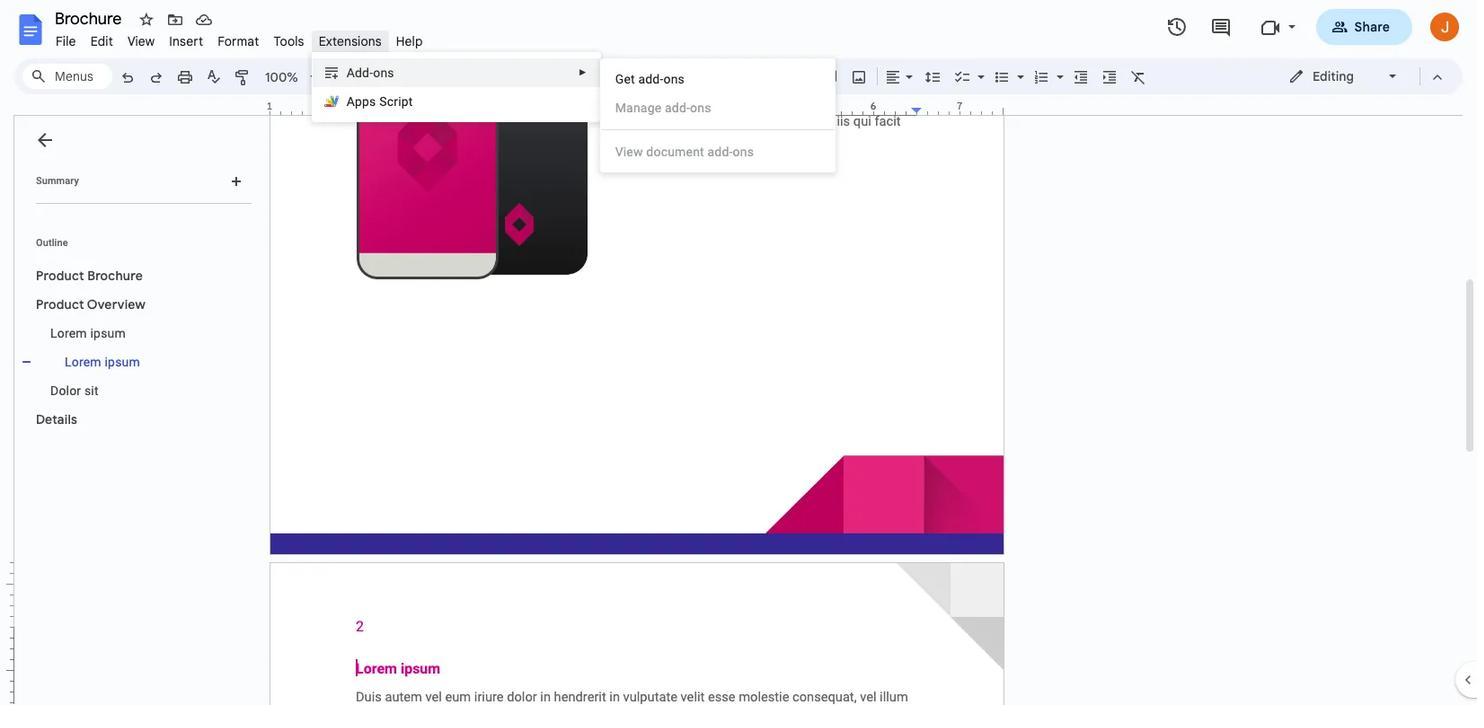 Task type: describe. For each thing, give the bounding box(es) containing it.
bulleted list menu image
[[1013, 65, 1024, 71]]

help menu item
[[389, 31, 430, 52]]

file menu item
[[49, 31, 83, 52]]

get add-ons g element
[[615, 72, 690, 86]]

extensions menu item
[[311, 31, 389, 52]]

apps script
[[346, 94, 413, 109]]

add- for anage
[[665, 101, 690, 115]]

brochure
[[87, 268, 143, 284]]

editing button
[[1276, 63, 1411, 90]]

dolor sit
[[50, 384, 99, 398]]

editing
[[1313, 68, 1354, 84]]

edit
[[90, 33, 113, 49]]

application containing share
[[0, 0, 1477, 705]]

format menu item
[[210, 31, 266, 52]]

Star checkbox
[[134, 7, 159, 32]]

a
[[346, 66, 355, 80]]

help
[[396, 33, 423, 49]]

checklist menu image
[[973, 65, 985, 71]]

sit
[[84, 384, 99, 398]]

0 horizontal spatial dd-
[[355, 66, 373, 80]]

add- for et
[[638, 72, 664, 86]]

summary heading
[[36, 174, 79, 189]]

0 vertical spatial ipsum
[[90, 326, 126, 341]]

script
[[379, 94, 413, 109]]

insert image image
[[849, 64, 869, 89]]

►
[[578, 67, 587, 77]]

1 vertical spatial lorem ipsum
[[65, 355, 140, 369]]

apps script e element
[[346, 94, 418, 109]]

Menus field
[[22, 64, 112, 89]]

extensions
[[319, 33, 382, 49]]

numbered list menu image
[[1052, 65, 1064, 71]]

Zoom text field
[[261, 65, 304, 90]]

document outline element
[[14, 116, 259, 705]]

et
[[624, 72, 635, 86]]

tools
[[274, 33, 304, 49]]

menu item containing m
[[601, 93, 834, 122]]

product overview
[[36, 296, 146, 313]]

a dd-ons
[[346, 66, 394, 80]]

ons up apps script e element
[[373, 66, 394, 80]]

view for view
[[127, 33, 155, 49]]

Zoom field
[[258, 64, 325, 91]]

share button
[[1316, 9, 1412, 45]]

view document add-ons a element
[[615, 145, 759, 159]]

insert
[[169, 33, 203, 49]]

outline heading
[[14, 236, 259, 261]]

file
[[56, 33, 76, 49]]

g
[[615, 72, 624, 86]]

0 vertical spatial lorem ipsum
[[50, 326, 126, 341]]

top margin image
[[0, 563, 13, 632]]

m
[[615, 101, 626, 115]]

product brochure
[[36, 268, 143, 284]]

1 vertical spatial ipsum
[[105, 355, 140, 369]]

insert menu item
[[162, 31, 210, 52]]

1 vertical spatial dd-
[[715, 145, 733, 159]]



Task type: vqa. For each thing, say whether or not it's contained in the screenshot.
bottom add-
yes



Task type: locate. For each thing, give the bounding box(es) containing it.
tools menu item
[[266, 31, 311, 52]]

product for product overview
[[36, 296, 84, 313]]

view down 'star' checkbox
[[127, 33, 155, 49]]

view
[[127, 33, 155, 49], [615, 145, 643, 159]]

line & paragraph spacing image
[[922, 64, 943, 89]]

add- right anage
[[665, 101, 690, 115]]

product down outline
[[36, 268, 84, 284]]

details
[[36, 411, 77, 428]]

outline
[[36, 237, 68, 249]]

0 vertical spatial add-
[[638, 72, 664, 86]]

product
[[36, 268, 84, 284], [36, 296, 84, 313]]

lorem ipsum up the sit
[[65, 355, 140, 369]]

edit menu item
[[83, 31, 120, 52]]

summary
[[36, 175, 79, 187]]

menu containing g
[[600, 58, 835, 172]]

1 vertical spatial product
[[36, 296, 84, 313]]

menu item containing view document
[[601, 137, 834, 166]]

1 vertical spatial lorem
[[65, 355, 101, 369]]

ons up a
[[690, 101, 711, 115]]

1 horizontal spatial view
[[615, 145, 643, 159]]

view document a dd-ons
[[615, 145, 754, 159]]

application
[[0, 0, 1477, 705]]

left margin image
[[270, 102, 361, 115]]

dd-
[[355, 66, 373, 80], [715, 145, 733, 159]]

ons up manage add-ons m element
[[663, 72, 685, 86]]

manage add-ons m element
[[615, 101, 717, 115]]

g et add-ons
[[615, 72, 685, 86]]

m anage add-ons
[[615, 101, 711, 115]]

menu bar banner
[[0, 0, 1477, 705]]

a
[[708, 145, 715, 159]]

menu containing a
[[311, 52, 601, 122]]

format
[[218, 33, 259, 49]]

overview
[[87, 296, 146, 313]]

dd- right document
[[715, 145, 733, 159]]

0 vertical spatial product
[[36, 268, 84, 284]]

1 menu item from the top
[[601, 93, 834, 122]]

menu item up a
[[601, 93, 834, 122]]

1 vertical spatial add-
[[665, 101, 690, 115]]

apps
[[346, 94, 376, 109]]

view inside menu
[[615, 145, 643, 159]]

1 vertical spatial view
[[615, 145, 643, 159]]

menu bar containing file
[[49, 23, 430, 53]]

0 horizontal spatial add-
[[638, 72, 664, 86]]

1
[[267, 100, 272, 112]]

0 vertical spatial dd-
[[355, 66, 373, 80]]

lorem ipsum
[[50, 326, 126, 341], [65, 355, 140, 369]]

dolor
[[50, 384, 81, 398]]

0 vertical spatial view
[[127, 33, 155, 49]]

view menu item
[[120, 31, 162, 52]]

1 horizontal spatial dd-
[[715, 145, 733, 159]]

ons
[[373, 66, 394, 80], [663, 72, 685, 86], [690, 101, 711, 115], [733, 145, 754, 159]]

product down product brochure
[[36, 296, 84, 313]]

menu bar inside menu bar banner
[[49, 23, 430, 53]]

0 horizontal spatial view
[[127, 33, 155, 49]]

menu
[[311, 52, 601, 122], [600, 58, 835, 172]]

share
[[1354, 19, 1390, 35]]

Rename text field
[[49, 7, 132, 29]]

menu item down manage add-ons m element
[[601, 137, 834, 166]]

mode and view toolbar
[[1275, 58, 1452, 94]]

add-
[[638, 72, 664, 86], [665, 101, 690, 115]]

menu bar
[[49, 23, 430, 53]]

2 product from the top
[[36, 296, 84, 313]]

ipsum
[[90, 326, 126, 341], [105, 355, 140, 369]]

2 menu item from the top
[[601, 137, 834, 166]]

lorem ipsum down product overview
[[50, 326, 126, 341]]

add- right et
[[638, 72, 664, 86]]

0 vertical spatial lorem
[[50, 326, 87, 341]]

view inside menu item
[[127, 33, 155, 49]]

lorem down product overview
[[50, 326, 87, 341]]

0 vertical spatial menu item
[[601, 93, 834, 122]]

1 horizontal spatial add-
[[665, 101, 690, 115]]

anage
[[626, 101, 662, 115]]

product for product brochure
[[36, 268, 84, 284]]

lorem up the sit
[[65, 355, 101, 369]]

right margin image
[[912, 102, 1003, 115]]

view down m
[[615, 145, 643, 159]]

ons right a
[[733, 145, 754, 159]]

lorem
[[50, 326, 87, 341], [65, 355, 101, 369]]

document
[[646, 145, 704, 159]]

dd- up apps
[[355, 66, 373, 80]]

1 product from the top
[[36, 268, 84, 284]]

view for view document a dd-ons
[[615, 145, 643, 159]]

main toolbar
[[111, 0, 1153, 697]]

add-ons a element
[[346, 66, 400, 80]]

1 vertical spatial menu item
[[601, 137, 834, 166]]

menu item
[[601, 93, 834, 122], [601, 137, 834, 166]]



